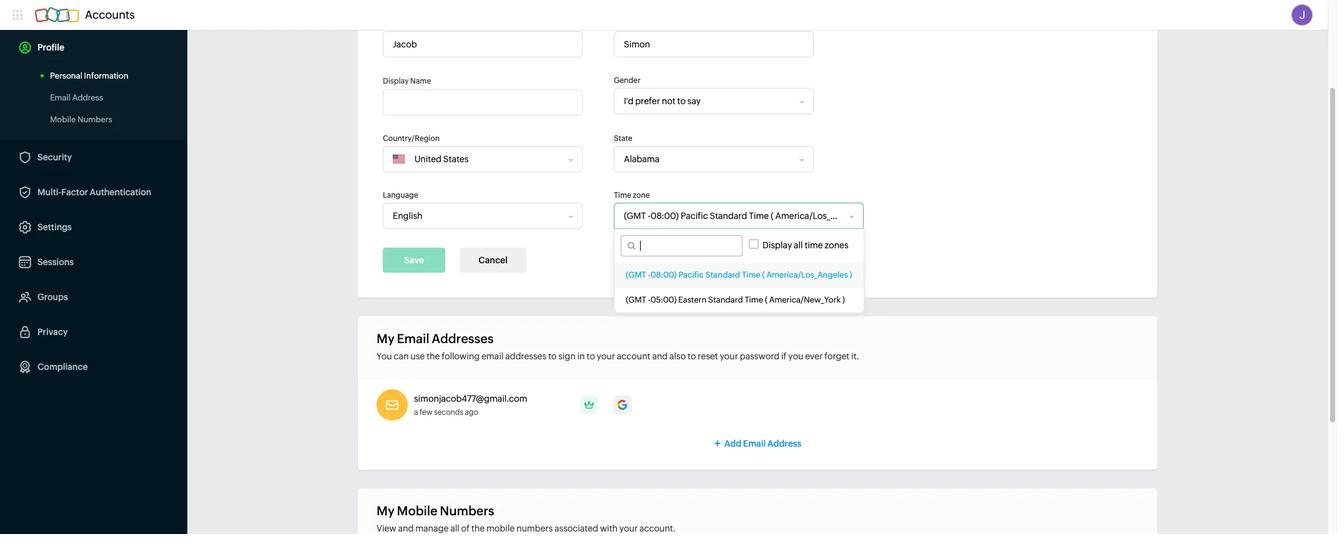 Task type: vqa. For each thing, say whether or not it's contained in the screenshot.
the 'in'
yes



Task type: locate. For each thing, give the bounding box(es) containing it.
0 horizontal spatial numbers
[[77, 115, 112, 124]]

(
[[762, 270, 765, 280], [765, 295, 768, 305]]

( for america/los_angeles
[[762, 270, 765, 280]]

simonjacob477@gmail.com
[[414, 394, 527, 404]]

time
[[614, 191, 632, 200], [742, 270, 761, 280], [745, 295, 763, 305]]

the inside my mobile numbers view and manage all of the mobile numbers associated with your account.
[[472, 524, 485, 534]]

1 horizontal spatial your
[[620, 524, 638, 534]]

address right "add"
[[768, 439, 802, 449]]

1 vertical spatial )
[[843, 295, 845, 305]]

standard up (gmt -05:00) eastern standard time ( america/new_york )
[[706, 270, 740, 280]]

save button
[[383, 248, 445, 273]]

email right "add"
[[743, 439, 766, 449]]

0 horizontal spatial mobile
[[50, 115, 76, 124]]

2 horizontal spatial to
[[688, 352, 696, 362]]

mobile
[[487, 524, 515, 534]]

standard
[[706, 270, 740, 280], [708, 295, 743, 305]]

0 horizontal spatial and
[[398, 524, 414, 534]]

time zone
[[614, 191, 650, 200]]

1 vertical spatial -
[[648, 295, 651, 305]]

0 vertical spatial standard
[[706, 270, 740, 280]]

2 vertical spatial email
[[743, 439, 766, 449]]

add
[[724, 439, 742, 449]]

) right america/los_angeles
[[850, 270, 852, 280]]

of
[[461, 524, 470, 534]]

and
[[652, 352, 668, 362], [398, 524, 414, 534]]

display all time zones
[[763, 240, 849, 250]]

email
[[50, 93, 71, 102], [397, 332, 429, 346], [743, 439, 766, 449]]

)
[[850, 270, 852, 280], [843, 295, 845, 305]]

1 (gmt from the top
[[626, 270, 646, 280]]

0 vertical spatial -
[[648, 270, 651, 280]]

use
[[411, 352, 425, 362]]

) right the america/new_york
[[843, 295, 845, 305]]

addresses
[[432, 332, 494, 346]]

your right with on the left
[[620, 524, 638, 534]]

to
[[548, 352, 557, 362], [587, 352, 595, 362], [688, 352, 696, 362]]

email inside the my email addresses you can use the following email addresses to sign in to your account and also to reset your password if you ever forget it.
[[397, 332, 429, 346]]

2 (gmt from the top
[[626, 295, 646, 305]]

1 vertical spatial numbers
[[440, 504, 494, 518]]

display left name
[[383, 77, 409, 86]]

1 horizontal spatial to
[[587, 352, 595, 362]]

0 vertical spatial all
[[794, 240, 803, 250]]

standard down '(gmt -08:00) pacific standard time ( america/los_angeles )'
[[708, 295, 743, 305]]

all left time
[[794, 240, 803, 250]]

( up (gmt -05:00) eastern standard time ( america/new_york )
[[762, 270, 765, 280]]

gender
[[614, 76, 641, 85]]

the
[[427, 352, 440, 362], [472, 524, 485, 534]]

0 vertical spatial numbers
[[77, 115, 112, 124]]

0 horizontal spatial )
[[843, 295, 845, 305]]

-
[[648, 270, 651, 280], [648, 295, 651, 305]]

1 - from the top
[[648, 270, 651, 280]]

email up use
[[397, 332, 429, 346]]

to right also
[[688, 352, 696, 362]]

None text field
[[614, 31, 814, 57], [383, 89, 583, 116], [614, 31, 814, 57], [383, 89, 583, 116]]

time left zone
[[614, 191, 632, 200]]

1 horizontal spatial email
[[397, 332, 429, 346]]

language
[[383, 191, 418, 200]]

1 vertical spatial the
[[472, 524, 485, 534]]

mobile down email address
[[50, 115, 76, 124]]

(gmt -05:00) eastern standard time ( america/new_york )
[[626, 295, 845, 305]]

compliance
[[37, 362, 88, 372]]

numbers down email address
[[77, 115, 112, 124]]

my email addresses you can use the following email addresses to sign in to your account and also to reset your password if you ever forget it.
[[377, 332, 859, 362]]

my inside my mobile numbers view and manage all of the mobile numbers associated with your account.
[[377, 504, 395, 518]]

None field
[[615, 89, 800, 114], [405, 147, 564, 172], [615, 147, 800, 172], [384, 204, 569, 229], [615, 204, 850, 229], [615, 89, 800, 114], [405, 147, 564, 172], [615, 147, 800, 172], [384, 204, 569, 229], [615, 204, 850, 229]]

(gmt left 08:00)
[[626, 270, 646, 280]]

and right view
[[398, 524, 414, 534]]

personal
[[50, 71, 82, 81]]

ago
[[465, 409, 478, 417]]

email for my
[[397, 332, 429, 346]]

display for display name
[[383, 77, 409, 86]]

sign
[[559, 352, 576, 362]]

my up view
[[377, 504, 395, 518]]

( down '(gmt -08:00) pacific standard time ( america/los_angeles )'
[[765, 295, 768, 305]]

your inside my mobile numbers view and manage all of the mobile numbers associated with your account.
[[620, 524, 638, 534]]

- for 05:00)
[[648, 295, 651, 305]]

numbers
[[517, 524, 553, 534]]

0 vertical spatial and
[[652, 352, 668, 362]]

(gmt left 05:00)
[[626, 295, 646, 305]]

view
[[377, 524, 396, 534]]

forget
[[825, 352, 850, 362]]

- up 05:00)
[[648, 270, 651, 280]]

mobile numbers
[[50, 115, 112, 124]]

numbers
[[77, 115, 112, 124], [440, 504, 494, 518]]

1 horizontal spatial the
[[472, 524, 485, 534]]

1 vertical spatial address
[[768, 439, 802, 449]]

few
[[420, 409, 433, 417]]

mobile up manage
[[397, 504, 438, 518]]

(gmt
[[626, 270, 646, 280], [626, 295, 646, 305]]

you
[[789, 352, 804, 362]]

2 vertical spatial time
[[745, 295, 763, 305]]

addresses
[[505, 352, 547, 362]]

05:00)
[[651, 295, 677, 305]]

0 vertical spatial my
[[377, 332, 395, 346]]

0 horizontal spatial address
[[72, 93, 103, 102]]

my
[[377, 332, 395, 346], [377, 504, 395, 518]]

0 vertical spatial display
[[383, 77, 409, 86]]

security
[[37, 152, 72, 162]]

Search... field
[[635, 236, 742, 256]]

1 vertical spatial time
[[742, 270, 761, 280]]

all left of
[[450, 524, 460, 534]]

you
[[377, 352, 392, 362]]

1 horizontal spatial mobile
[[397, 504, 438, 518]]

0 horizontal spatial to
[[548, 352, 557, 362]]

address down personal information
[[72, 93, 103, 102]]

to left sign
[[548, 352, 557, 362]]

1 vertical spatial email
[[397, 332, 429, 346]]

1 to from the left
[[548, 352, 557, 362]]

1 vertical spatial and
[[398, 524, 414, 534]]

your right in on the left bottom of the page
[[597, 352, 615, 362]]

time up (gmt -05:00) eastern standard time ( america/new_york )
[[742, 270, 761, 280]]

email down 'personal'
[[50, 93, 71, 102]]

the inside the my email addresses you can use the following email addresses to sign in to your account and also to reset your password if you ever forget it.
[[427, 352, 440, 362]]

display left time
[[763, 240, 792, 250]]

0 horizontal spatial email
[[50, 93, 71, 102]]

1 vertical spatial mobile
[[397, 504, 438, 518]]

2 my from the top
[[377, 504, 395, 518]]

( for america/new_york
[[765, 295, 768, 305]]

1 vertical spatial standard
[[708, 295, 743, 305]]

1 horizontal spatial numbers
[[440, 504, 494, 518]]

None text field
[[383, 31, 583, 57]]

pacific
[[679, 270, 704, 280]]

1 my from the top
[[377, 332, 395, 346]]

1 vertical spatial all
[[450, 524, 460, 534]]

multi-factor authentication
[[37, 187, 151, 197]]

2 - from the top
[[648, 295, 651, 305]]

display name
[[383, 77, 431, 86]]

display
[[383, 77, 409, 86], [763, 240, 792, 250]]

2 horizontal spatial email
[[743, 439, 766, 449]]

my mobile numbers view and manage all of the mobile numbers associated with your account.
[[377, 504, 676, 534]]

0 vertical spatial email
[[50, 93, 71, 102]]

address
[[72, 93, 103, 102], [768, 439, 802, 449]]

your
[[597, 352, 615, 362], [720, 352, 738, 362], [620, 524, 638, 534]]

the right use
[[427, 352, 440, 362]]

0 vertical spatial (
[[762, 270, 765, 280]]

- down 08:00)
[[648, 295, 651, 305]]

1 horizontal spatial display
[[763, 240, 792, 250]]

all inside my mobile numbers view and manage all of the mobile numbers associated with your account.
[[450, 524, 460, 534]]

0 horizontal spatial all
[[450, 524, 460, 534]]

1 horizontal spatial )
[[850, 270, 852, 280]]

(gmt for (gmt -05:00) eastern standard time ( america/new_york )
[[626, 295, 646, 305]]

- for 08:00)
[[648, 270, 651, 280]]

1 horizontal spatial all
[[794, 240, 803, 250]]

privacy
[[37, 327, 68, 337]]

mobile inside my mobile numbers view and manage all of the mobile numbers associated with your account.
[[397, 504, 438, 518]]

0 vertical spatial the
[[427, 352, 440, 362]]

eastern
[[679, 295, 707, 305]]

my inside the my email addresses you can use the following email addresses to sign in to your account and also to reset your password if you ever forget it.
[[377, 332, 395, 346]]

all
[[794, 240, 803, 250], [450, 524, 460, 534]]

3 to from the left
[[688, 352, 696, 362]]

0 horizontal spatial the
[[427, 352, 440, 362]]

1 vertical spatial (gmt
[[626, 295, 646, 305]]

time down '(gmt -08:00) pacific standard time ( america/los_angeles )'
[[745, 295, 763, 305]]

associated
[[555, 524, 598, 534]]

seconds
[[434, 409, 463, 417]]

your right reset
[[720, 352, 738, 362]]

1 horizontal spatial and
[[652, 352, 668, 362]]

0 vertical spatial )
[[850, 270, 852, 280]]

0 horizontal spatial display
[[383, 77, 409, 86]]

0 vertical spatial (gmt
[[626, 270, 646, 280]]

numbers up of
[[440, 504, 494, 518]]

mobile
[[50, 115, 76, 124], [397, 504, 438, 518]]

and left also
[[652, 352, 668, 362]]

my up you
[[377, 332, 395, 346]]

to right in on the left bottom of the page
[[587, 352, 595, 362]]

zone
[[633, 191, 650, 200]]

1 vertical spatial (
[[765, 295, 768, 305]]

the right of
[[472, 524, 485, 534]]

country/region
[[383, 134, 440, 143]]

can
[[394, 352, 409, 362]]

a
[[414, 409, 418, 417]]

primary image
[[580, 396, 599, 415]]

1 vertical spatial display
[[763, 240, 792, 250]]

1 vertical spatial my
[[377, 504, 395, 518]]



Task type: describe. For each thing, give the bounding box(es) containing it.
also
[[670, 352, 686, 362]]

time for eastern
[[745, 295, 763, 305]]

manage
[[416, 524, 449, 534]]

account.
[[640, 524, 676, 534]]

2 horizontal spatial your
[[720, 352, 738, 362]]

account
[[617, 352, 651, 362]]

and inside the my email addresses you can use the following email addresses to sign in to your account and also to reset your password if you ever forget it.
[[652, 352, 668, 362]]

0 vertical spatial mobile
[[50, 115, 76, 124]]

name
[[410, 77, 431, 86]]

cancel
[[479, 255, 508, 265]]

with
[[600, 524, 618, 534]]

my for my mobile numbers
[[377, 504, 395, 518]]

zones
[[825, 240, 849, 250]]

email
[[482, 352, 504, 362]]

information
[[84, 71, 128, 81]]

time
[[805, 240, 823, 250]]

factor
[[61, 187, 88, 197]]

standard for eastern
[[708, 295, 743, 305]]

time for pacific
[[742, 270, 761, 280]]

settings
[[37, 222, 72, 232]]

in
[[578, 352, 585, 362]]

and inside my mobile numbers view and manage all of the mobile numbers associated with your account.
[[398, 524, 414, 534]]

email for add
[[743, 439, 766, 449]]

personal information
[[50, 71, 128, 81]]

cancel button
[[460, 248, 526, 273]]

save
[[404, 255, 424, 265]]

1 horizontal spatial address
[[768, 439, 802, 449]]

state
[[614, 134, 633, 143]]

2 to from the left
[[587, 352, 595, 362]]

reset
[[698, 352, 718, 362]]

password
[[740, 352, 780, 362]]

following
[[442, 352, 480, 362]]

ever
[[805, 352, 823, 362]]

america/new_york
[[769, 295, 841, 305]]

sessions
[[37, 257, 74, 267]]

america/los_angeles
[[767, 270, 848, 280]]

simonjacob477@gmail.com a few seconds ago
[[414, 394, 527, 417]]

standard for pacific
[[706, 270, 740, 280]]

add email address
[[724, 439, 802, 449]]

) for (gmt -05:00) eastern standard time ( america/new_york )
[[843, 295, 845, 305]]

0 horizontal spatial your
[[597, 352, 615, 362]]

numbers inside my mobile numbers view and manage all of the mobile numbers associated with your account.
[[440, 504, 494, 518]]

profile
[[37, 42, 64, 52]]

if
[[781, 352, 787, 362]]

display for display all time zones
[[763, 240, 792, 250]]

(gmt for (gmt -08:00) pacific standard time ( america/los_angeles )
[[626, 270, 646, 280]]

) for (gmt -08:00) pacific standard time ( america/los_angeles )
[[850, 270, 852, 280]]

multi-
[[37, 187, 61, 197]]

email address
[[50, 93, 103, 102]]

authentication
[[90, 187, 151, 197]]

0 vertical spatial address
[[72, 93, 103, 102]]

08:00)
[[651, 270, 677, 280]]

groups
[[37, 292, 68, 302]]

accounts
[[85, 8, 135, 21]]

my for my email addresses
[[377, 332, 395, 346]]

it.
[[852, 352, 859, 362]]

0 vertical spatial time
[[614, 191, 632, 200]]

(gmt -08:00) pacific standard time ( america/los_angeles )
[[626, 270, 852, 280]]



